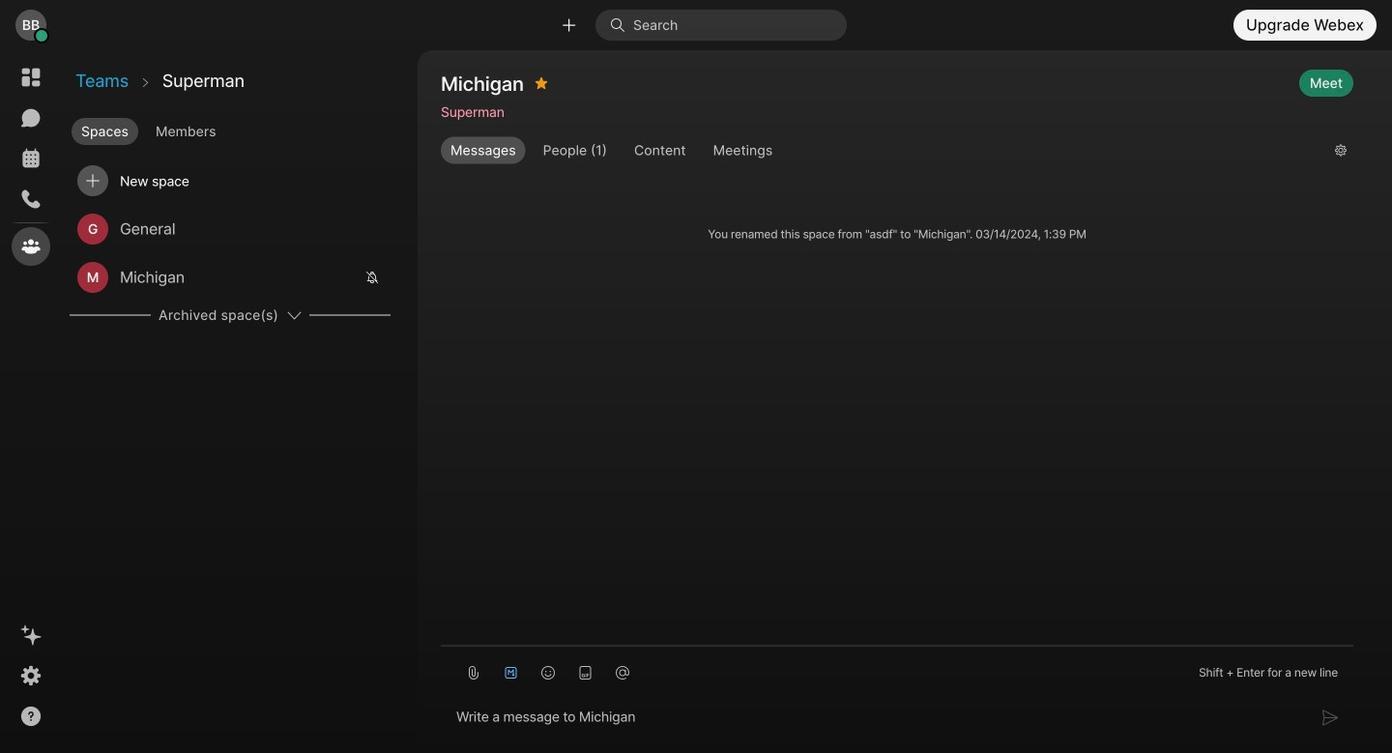 Task type: vqa. For each thing, say whether or not it's contained in the screenshot.
General List Item
yes



Task type: describe. For each thing, give the bounding box(es) containing it.
notifications are muted for this space image
[[366, 271, 379, 284]]

michigan, notifications are muted for this space list item
[[70, 253, 391, 302]]

message composer toolbar element
[[441, 647, 1354, 691]]

arrow down_16 image
[[286, 308, 302, 323]]



Task type: locate. For each thing, give the bounding box(es) containing it.
navigation
[[0, 50, 62, 753]]

group
[[441, 137, 1320, 164]]

general list item
[[70, 205, 391, 253]]

list item
[[70, 157, 391, 205]]

webex tab list
[[12, 58, 50, 266]]

tab list
[[68, 110, 416, 147]]



